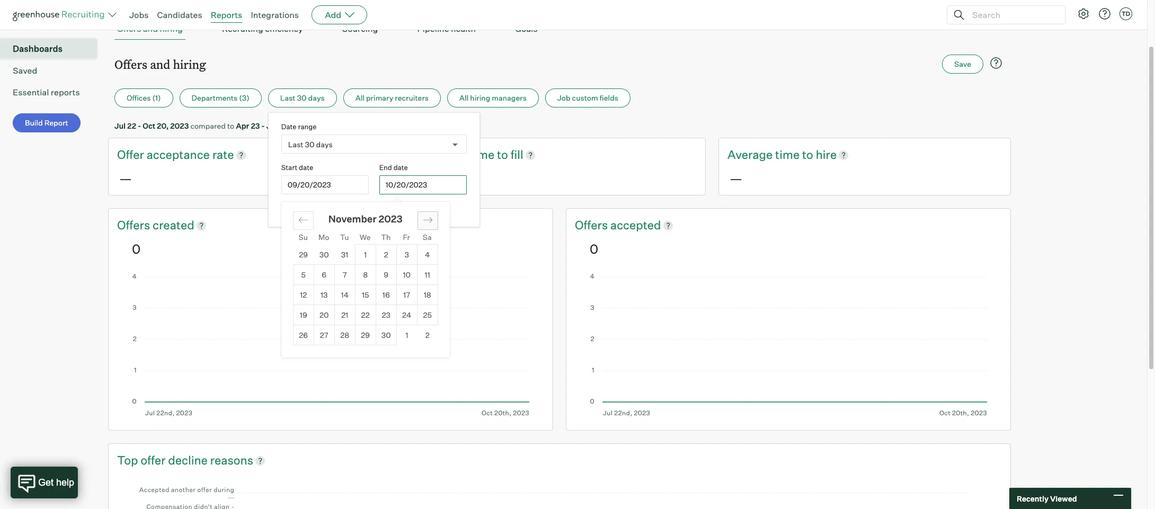 Task type: describe. For each thing, give the bounding box(es) containing it.
hire link
[[816, 147, 837, 163]]

15
[[362, 291, 369, 300]]

17 button
[[397, 285, 417, 305]]

td button
[[1118, 5, 1135, 22]]

30 down 23 button
[[382, 331, 391, 340]]

15 button
[[356, 285, 376, 305]]

fill link
[[511, 147, 524, 163]]

november 2023
[[329, 213, 403, 225]]

2023 inside region
[[379, 213, 403, 225]]

1 vertical spatial and
[[150, 56, 170, 72]]

27
[[320, 331, 329, 340]]

fill
[[511, 147, 524, 162]]

offers and hiring inside button
[[117, 23, 183, 34]]

last inside button
[[280, 93, 296, 102]]

1 — from the left
[[119, 171, 132, 187]]

offices (1)
[[127, 93, 161, 102]]

1 horizontal spatial 2023
[[291, 122, 309, 131]]

1 vertical spatial 30 button
[[376, 326, 396, 345]]

offers link for created
[[117, 217, 153, 234]]

(3)
[[239, 93, 250, 102]]

created link
[[153, 217, 194, 234]]

24 button
[[397, 305, 417, 325]]

average for fill
[[423, 147, 468, 162]]

departments
[[192, 93, 238, 102]]

0 horizontal spatial 2
[[384, 250, 388, 259]]

8 button
[[356, 265, 376, 285]]

candidates link
[[157, 10, 202, 20]]

Search text field
[[970, 7, 1056, 23]]

average time to for fill
[[423, 147, 511, 162]]

1 vertical spatial days
[[316, 140, 333, 149]]

to left apr
[[227, 122, 234, 131]]

offer link
[[141, 453, 168, 469]]

all hiring managers button
[[447, 89, 539, 108]]

start
[[281, 163, 298, 172]]

30 down range
[[305, 140, 315, 149]]

td
[[1122, 10, 1131, 17]]

pipeline
[[417, 23, 449, 34]]

we
[[360, 233, 371, 242]]

26
[[299, 331, 308, 340]]

build report button
[[13, 114, 80, 133]]

essential reports
[[13, 87, 80, 98]]

5 button
[[294, 265, 314, 285]]

27 button
[[314, 326, 334, 345]]

2 jul from the left
[[266, 122, 278, 131]]

7
[[343, 270, 347, 279]]

average link for hire
[[728, 147, 776, 163]]

oct
[[143, 122, 155, 131]]

20 button
[[314, 305, 334, 325]]

overview
[[13, 22, 50, 32]]

7 button
[[335, 265, 355, 285]]

29 for the right 29 button
[[361, 331, 370, 340]]

rate
[[212, 147, 234, 162]]

0 horizontal spatial 1 button
[[356, 245, 376, 265]]

november 2023 region
[[281, 202, 763, 366]]

decline
[[168, 453, 208, 467]]

move backward to switch to the previous month image
[[298, 215, 308, 225]]

1 vertical spatial hiring
[[173, 56, 206, 72]]

0 horizontal spatial 30 button
[[314, 245, 335, 265]]

offices (1) button
[[115, 89, 173, 108]]

25
[[423, 311, 432, 320]]

th
[[381, 233, 391, 242]]

0 horizontal spatial 2023
[[170, 122, 189, 131]]

1 horizontal spatial 1
[[406, 331, 409, 340]]

save button
[[943, 55, 984, 74]]

30 inside last 30 days button
[[297, 93, 307, 102]]

1 vertical spatial last
[[288, 140, 304, 149]]

11 button
[[418, 265, 438, 285]]

end
[[379, 163, 392, 172]]

12
[[300, 291, 307, 300]]

pipeline health button
[[415, 18, 479, 40]]

and inside button
[[143, 23, 158, 34]]

rate link
[[212, 147, 234, 163]]

offer
[[117, 147, 144, 162]]

date range
[[281, 123, 317, 131]]

sourcing
[[342, 23, 378, 34]]

10
[[403, 270, 411, 279]]

date for end date
[[394, 163, 408, 172]]

primary
[[366, 93, 394, 102]]

3 button
[[397, 245, 417, 265]]

health
[[451, 23, 476, 34]]

12 button
[[294, 285, 314, 305]]

jobs link
[[129, 10, 149, 20]]

1 jul from the left
[[115, 122, 126, 131]]

(1)
[[152, 93, 161, 102]]

offer link
[[117, 147, 147, 163]]

su
[[299, 233, 308, 242]]

time for fill
[[470, 147, 495, 162]]

average link for fill
[[423, 147, 470, 163]]

0 vertical spatial 22
[[127, 122, 136, 131]]

custom
[[572, 93, 598, 102]]

sourcing button
[[340, 18, 381, 40]]

fr
[[403, 233, 410, 242]]

21
[[342, 311, 348, 320]]

xychart image for accepted
[[590, 274, 988, 417]]

compare
[[291, 204, 323, 213]]

1 vertical spatial offers and hiring
[[115, 56, 206, 72]]

move forward to switch to the next month image
[[423, 215, 433, 225]]

offers inside button
[[117, 23, 141, 34]]

recruiting efficiency
[[222, 23, 303, 34]]

overview link
[[13, 21, 93, 34]]

recently
[[1017, 494, 1049, 503]]

xychart image for created
[[132, 274, 530, 417]]

add button
[[312, 5, 368, 24]]

23 button
[[376, 305, 396, 325]]

job custom fields button
[[545, 89, 631, 108]]

recently viewed
[[1017, 494, 1078, 503]]

offices
[[127, 93, 151, 102]]

managers
[[492, 93, 527, 102]]

10 button
[[397, 265, 417, 285]]

1 horizontal spatial 29 button
[[356, 326, 376, 345]]

end date
[[379, 163, 408, 172]]

dashboards link
[[13, 43, 93, 55]]

11
[[425, 270, 430, 279]]

14
[[341, 291, 349, 300]]

hiring inside button
[[160, 23, 183, 34]]

all for all primary recruiters
[[356, 93, 365, 102]]

jobs
[[129, 10, 149, 20]]

acceptance
[[147, 147, 210, 162]]

1 horizontal spatial 2 button
[[417, 326, 438, 346]]

days inside button
[[308, 93, 325, 102]]

last 30 days inside button
[[280, 93, 325, 102]]



Task type: locate. For each thing, give the bounding box(es) containing it.
offer acceptance
[[117, 147, 212, 162]]

departments (3)
[[192, 93, 250, 102]]

1 average time to from the left
[[423, 147, 511, 162]]

30 button down 23 button
[[376, 326, 396, 345]]

2023 right 20, in the top of the page
[[170, 122, 189, 131]]

departments (3) button
[[179, 89, 262, 108]]

all hiring managers
[[460, 93, 527, 102]]

1 horizontal spatial time link
[[776, 147, 803, 163]]

jul left the 21,
[[266, 122, 278, 131]]

0 vertical spatial 23
[[251, 122, 260, 131]]

0 horizontal spatial 22
[[127, 122, 136, 131]]

last 30 days up date range
[[280, 93, 325, 102]]

29 button down '22' "button"
[[356, 326, 376, 345]]

to left fill
[[497, 147, 508, 162]]

1 average link from the left
[[423, 147, 470, 163]]

jul 22 - oct 20, 2023 compared to apr 23 - jul 21, 2023
[[115, 122, 309, 131]]

2 button down the 25
[[417, 326, 438, 346]]

to link for fill
[[497, 147, 511, 163]]

22 button
[[356, 305, 376, 325]]

to left previous
[[324, 204, 331, 213]]

0 horizontal spatial average time to
[[423, 147, 511, 162]]

0 vertical spatial 29 button
[[293, 245, 314, 265]]

1 0 from the left
[[132, 241, 141, 257]]

hiring down the candidates link
[[160, 23, 183, 34]]

1
[[364, 250, 367, 259], [406, 331, 409, 340]]

0 vertical spatial last 30 days
[[280, 93, 325, 102]]

tab list containing offers and hiring
[[115, 18, 1005, 40]]

goals
[[515, 23, 538, 34]]

22
[[127, 122, 136, 131], [361, 311, 370, 320]]

1 horizontal spatial offers link
[[575, 217, 611, 234]]

sa
[[423, 233, 432, 242]]

last 30 days button
[[268, 89, 337, 108]]

0 horizontal spatial 29
[[299, 250, 308, 259]]

and down jobs link
[[143, 23, 158, 34]]

0 horizontal spatial jul
[[115, 122, 126, 131]]

0 vertical spatial last
[[280, 93, 296, 102]]

0 vertical spatial 2 button
[[376, 245, 396, 265]]

apr
[[236, 122, 249, 131]]

1 offers link from the left
[[117, 217, 153, 234]]

offers and hiring down jobs link
[[117, 23, 183, 34]]

1 vertical spatial 29 button
[[356, 326, 376, 345]]

2023 up th
[[379, 213, 403, 225]]

23 right apr
[[251, 122, 260, 131]]

2023
[[170, 122, 189, 131], [291, 122, 309, 131], [379, 213, 403, 225]]

hiring
[[160, 23, 183, 34], [173, 56, 206, 72], [470, 93, 491, 102]]

range
[[298, 123, 317, 131]]

1 vertical spatial 29
[[361, 331, 370, 340]]

2023 right the 21,
[[291, 122, 309, 131]]

30 down mo
[[320, 250, 329, 259]]

2 button
[[376, 245, 396, 265], [417, 326, 438, 346]]

report
[[44, 118, 68, 127]]

hiring inside 'button'
[[470, 93, 491, 102]]

1 horizontal spatial to link
[[803, 147, 816, 163]]

23 down 16
[[382, 311, 391, 320]]

2 down th
[[384, 250, 388, 259]]

time link for fill
[[470, 147, 497, 163]]

all left primary
[[356, 93, 365, 102]]

tab list
[[115, 18, 1005, 40]]

1 horizontal spatial 1 button
[[397, 326, 417, 346]]

2 offers link from the left
[[575, 217, 611, 234]]

1 horizontal spatial 2
[[426, 331, 430, 340]]

0 vertical spatial 29
[[299, 250, 308, 259]]

configure image
[[1078, 7, 1091, 20]]

all
[[356, 93, 365, 102], [460, 93, 469, 102]]

and up (1)
[[150, 56, 170, 72]]

29 for 29 button to the top
[[299, 250, 308, 259]]

to left hire
[[803, 147, 814, 162]]

2 date from the left
[[394, 163, 408, 172]]

22 down 15
[[361, 311, 370, 320]]

average time to for hire
[[728, 147, 816, 162]]

1 vertical spatial last 30 days
[[288, 140, 333, 149]]

22 left oct
[[127, 122, 136, 131]]

29 down '22' "button"
[[361, 331, 370, 340]]

last
[[280, 93, 296, 102], [288, 140, 304, 149]]

reasons link
[[210, 453, 253, 469]]

2 to link from the left
[[803, 147, 816, 163]]

last 30 days down range
[[288, 140, 333, 149]]

offers link for accepted
[[575, 217, 611, 234]]

average link
[[423, 147, 470, 163], [728, 147, 776, 163]]

2 average time to from the left
[[728, 147, 816, 162]]

— for fill
[[425, 171, 437, 187]]

0 horizontal spatial time
[[365, 204, 380, 213]]

- right apr
[[262, 122, 265, 131]]

10/20/2023
[[386, 180, 427, 189]]

greenhouse recruiting image
[[13, 8, 108, 21]]

0 for created
[[132, 241, 141, 257]]

all inside button
[[356, 93, 365, 102]]

1 - from the left
[[138, 122, 141, 131]]

0 vertical spatial offers and hiring
[[117, 23, 183, 34]]

0 vertical spatial hiring
[[160, 23, 183, 34]]

integrations link
[[251, 10, 299, 20]]

0 horizontal spatial to link
[[497, 147, 511, 163]]

0 horizontal spatial 23
[[251, 122, 260, 131]]

xychart image
[[132, 274, 530, 417], [590, 274, 988, 417], [132, 479, 988, 509]]

2 - from the left
[[262, 122, 265, 131]]

essential
[[13, 87, 49, 98]]

1 horizontal spatial all
[[460, 93, 469, 102]]

1 down 24 button
[[406, 331, 409, 340]]

13 button
[[314, 285, 334, 305]]

2 0 from the left
[[590, 241, 599, 257]]

0 horizontal spatial 0
[[132, 241, 141, 257]]

25 button
[[418, 305, 438, 325]]

0 horizontal spatial 1
[[364, 250, 367, 259]]

saved link
[[13, 64, 93, 77]]

average for hire
[[728, 147, 773, 162]]

1 horizontal spatial date
[[394, 163, 408, 172]]

top offer decline
[[117, 453, 210, 467]]

0 horizontal spatial -
[[138, 122, 141, 131]]

hiring left managers
[[470, 93, 491, 102]]

compared
[[191, 122, 226, 131]]

1 horizontal spatial 30 button
[[376, 326, 396, 345]]

4
[[425, 250, 430, 259]]

29
[[299, 250, 308, 259], [361, 331, 370, 340]]

2 average from the left
[[728, 147, 773, 162]]

30 up date range
[[297, 93, 307, 102]]

0 horizontal spatial average
[[423, 147, 468, 162]]

days up range
[[308, 93, 325, 102]]

0 horizontal spatial date
[[299, 163, 313, 172]]

days down range
[[316, 140, 333, 149]]

1 vertical spatial 1
[[406, 331, 409, 340]]

offers and hiring button
[[115, 18, 186, 40]]

5
[[301, 270, 306, 279]]

all inside 'button'
[[460, 93, 469, 102]]

1 vertical spatial 23
[[382, 311, 391, 320]]

1 button down we
[[356, 245, 376, 265]]

2 down the 25
[[426, 331, 430, 340]]

integrations
[[251, 10, 299, 20]]

23 inside button
[[382, 311, 391, 320]]

29 button down su
[[293, 245, 314, 265]]

2 time link from the left
[[776, 147, 803, 163]]

build report
[[25, 118, 68, 127]]

november
[[329, 213, 377, 225]]

reports
[[211, 10, 242, 20]]

average time to
[[423, 147, 511, 162], [728, 147, 816, 162]]

previous
[[333, 204, 363, 213]]

time link left hire link
[[776, 147, 803, 163]]

period
[[382, 204, 404, 213]]

2 — from the left
[[425, 171, 437, 187]]

1 button down 24 button
[[397, 326, 417, 346]]

recruiting
[[222, 23, 263, 34]]

0 horizontal spatial 2 button
[[376, 245, 396, 265]]

1 horizontal spatial —
[[425, 171, 437, 187]]

1 horizontal spatial 29
[[361, 331, 370, 340]]

date for start date
[[299, 163, 313, 172]]

17
[[404, 291, 410, 300]]

start date
[[281, 163, 313, 172]]

time
[[470, 147, 495, 162], [776, 147, 800, 162], [365, 204, 380, 213]]

6
[[322, 270, 327, 279]]

30 button down mo
[[314, 245, 335, 265]]

9 button
[[376, 265, 396, 285]]

time link left fill link
[[470, 147, 497, 163]]

0 vertical spatial 1
[[364, 250, 367, 259]]

16
[[383, 291, 390, 300]]

28 button
[[335, 326, 355, 345]]

time left hire
[[776, 147, 800, 162]]

1 average from the left
[[423, 147, 468, 162]]

job custom fields
[[558, 93, 619, 102]]

reasons
[[210, 453, 253, 467]]

0 horizontal spatial average link
[[423, 147, 470, 163]]

average
[[423, 147, 468, 162], [728, 147, 773, 162]]

date right end
[[394, 163, 408, 172]]

pipeline health
[[417, 23, 476, 34]]

1 vertical spatial 22
[[361, 311, 370, 320]]

1 horizontal spatial 23
[[382, 311, 391, 320]]

1 horizontal spatial 22
[[361, 311, 370, 320]]

-
[[138, 122, 141, 131], [262, 122, 265, 131]]

1 horizontal spatial average time to
[[728, 147, 816, 162]]

1 horizontal spatial 0
[[590, 241, 599, 257]]

19
[[300, 311, 307, 320]]

—
[[119, 171, 132, 187], [425, 171, 437, 187], [730, 171, 743, 187]]

0 vertical spatial and
[[143, 23, 158, 34]]

0 vertical spatial days
[[308, 93, 325, 102]]

- left oct
[[138, 122, 141, 131]]

0 vertical spatial 2
[[384, 250, 388, 259]]

0 horizontal spatial all
[[356, 93, 365, 102]]

saved
[[13, 65, 37, 76]]

recruiters
[[395, 93, 429, 102]]

time for hire
[[776, 147, 800, 162]]

1 to link from the left
[[497, 147, 511, 163]]

time left fill
[[470, 147, 495, 162]]

2 vertical spatial hiring
[[470, 93, 491, 102]]

all for all hiring managers
[[460, 93, 469, 102]]

1 horizontal spatial average
[[728, 147, 773, 162]]

0 horizontal spatial 29 button
[[293, 245, 314, 265]]

to link for hire
[[803, 147, 816, 163]]

2 button down th
[[376, 245, 396, 265]]

last 30 days
[[280, 93, 325, 102], [288, 140, 333, 149]]

0 horizontal spatial time link
[[470, 147, 497, 163]]

0 horizontal spatial —
[[119, 171, 132, 187]]

goals button
[[513, 18, 541, 40]]

0 horizontal spatial offers link
[[117, 217, 153, 234]]

hiring up departments on the left of the page
[[173, 56, 206, 72]]

20
[[320, 311, 329, 320]]

1 vertical spatial 2
[[426, 331, 430, 340]]

2 all from the left
[[460, 93, 469, 102]]

2 horizontal spatial —
[[730, 171, 743, 187]]

1 down we
[[364, 250, 367, 259]]

last up the 21,
[[280, 93, 296, 102]]

0 for accepted
[[590, 241, 599, 257]]

all left managers
[[460, 93, 469, 102]]

24
[[402, 311, 412, 320]]

19 button
[[294, 305, 314, 325]]

1 horizontal spatial -
[[262, 122, 265, 131]]

offers and hiring up (1)
[[115, 56, 206, 72]]

3
[[405, 250, 409, 259]]

2 average link from the left
[[728, 147, 776, 163]]

29 down su
[[299, 250, 308, 259]]

— for hire
[[730, 171, 743, 187]]

0
[[132, 241, 141, 257], [590, 241, 599, 257]]

top
[[117, 453, 138, 467]]

1 vertical spatial 2 button
[[417, 326, 438, 346]]

3 — from the left
[[730, 171, 743, 187]]

accepted
[[611, 218, 661, 232]]

candidates
[[157, 10, 202, 20]]

1 date from the left
[[299, 163, 313, 172]]

1 vertical spatial 1 button
[[397, 326, 417, 346]]

0 vertical spatial 30 button
[[314, 245, 335, 265]]

and
[[143, 23, 158, 34], [150, 56, 170, 72]]

18 button
[[418, 285, 438, 305]]

2 horizontal spatial 2023
[[379, 213, 403, 225]]

jul left oct
[[115, 122, 126, 131]]

1 horizontal spatial jul
[[266, 122, 278, 131]]

1 horizontal spatial average link
[[728, 147, 776, 163]]

1 all from the left
[[356, 93, 365, 102]]

26 button
[[294, 326, 314, 345]]

09/20/2023
[[288, 180, 331, 189]]

28
[[340, 331, 349, 340]]

1 horizontal spatial time
[[470, 147, 495, 162]]

dashboards
[[13, 44, 63, 54]]

hire
[[816, 147, 837, 162]]

efficiency
[[265, 23, 303, 34]]

viewed
[[1051, 494, 1078, 503]]

faq image
[[990, 57, 1003, 70]]

1 time link from the left
[[470, 147, 497, 163]]

recruiting efficiency button
[[219, 18, 306, 40]]

14 button
[[335, 285, 355, 305]]

2 horizontal spatial time
[[776, 147, 800, 162]]

date right start
[[299, 163, 313, 172]]

last down date range
[[288, 140, 304, 149]]

td button
[[1120, 7, 1133, 20]]

time left period
[[365, 204, 380, 213]]

created
[[153, 218, 194, 232]]

time link for hire
[[776, 147, 803, 163]]

0 vertical spatial 1 button
[[356, 245, 376, 265]]

22 inside "button"
[[361, 311, 370, 320]]



Task type: vqa. For each thing, say whether or not it's contained in the screenshot.


